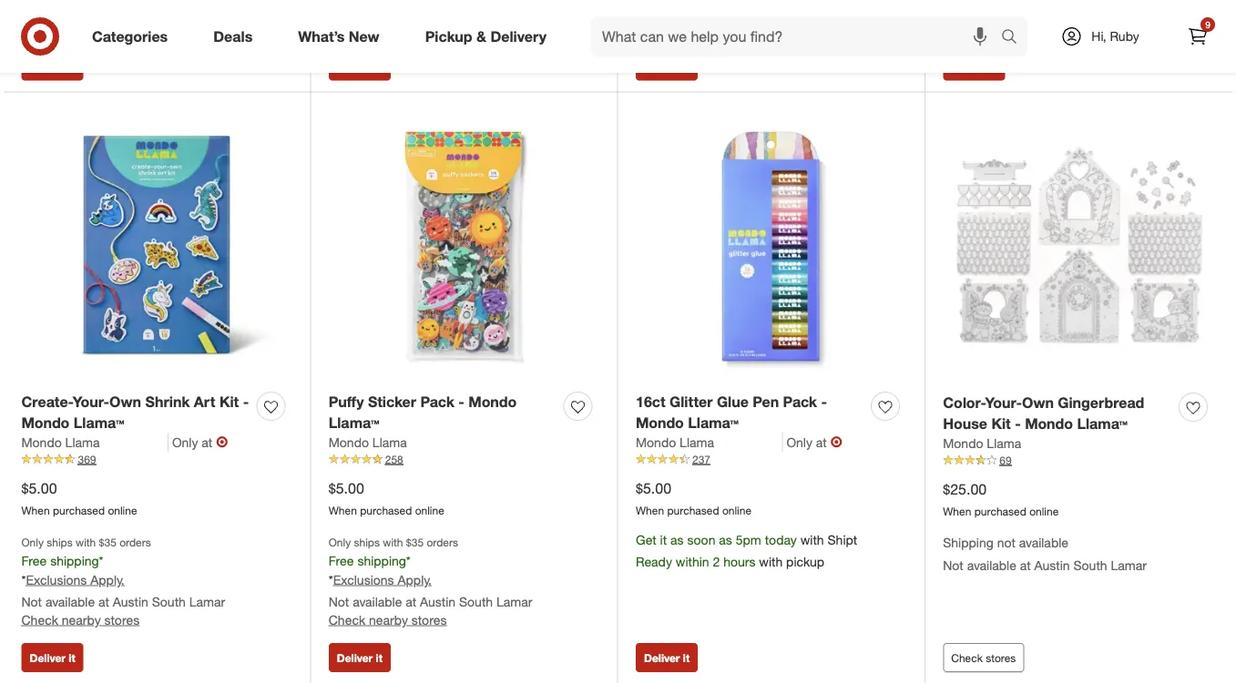 Task type: vqa. For each thing, say whether or not it's contained in the screenshot.
Compounds
no



Task type: describe. For each thing, give the bounding box(es) containing it.
237 link
[[636, 452, 907, 468]]

$5.00 when purchased online for 16ct glitter glue pen pack - mondo llama™
[[636, 480, 752, 517]]

apply. for sticker
[[398, 572, 432, 588]]

free for create-your-own shrink art kit - mondo llama™
[[21, 553, 47, 569]]

69 link
[[944, 453, 1215, 469]]

glue
[[717, 393, 749, 411]]

pickup & delivery
[[425, 27, 547, 45]]

create-your-own shrink art kit - mondo llama™
[[21, 393, 249, 432]]

online for shrink
[[108, 504, 137, 517]]

16ct glitter glue pen pack - mondo llama™
[[636, 393, 828, 432]]

check nearby stores button for puffy sticker pack - mondo llama™
[[329, 611, 447, 629]]

5pm
[[736, 532, 762, 548]]

south for create-your-own shrink art kit - mondo llama™
[[152, 594, 186, 610]]

south for puffy sticker pack - mondo llama™
[[459, 594, 493, 610]]

stores for own
[[104, 612, 140, 628]]

hours inside get it as soon as 5pm today with shipt ready within 2 hours with pickup
[[724, 554, 756, 570]]

create-your-own shrink art kit - mondo llama™ link
[[21, 392, 250, 434]]

deals
[[213, 27, 253, 45]]

369 link
[[21, 452, 292, 468]]

258 link
[[329, 452, 600, 468]]

own for gingerbread
[[1023, 394, 1054, 412]]

search
[[993, 29, 1037, 47]]

237
[[693, 453, 711, 466]]

austin for create-your-own shrink art kit - mondo llama™
[[113, 594, 148, 610]]

only ships with $35 orders free shipping * * exclusions apply. not available at austin south lamar check nearby stores for pack
[[329, 536, 533, 628]]

not inside shipping not available not available at austin south lamar
[[944, 557, 964, 573]]

nearby for puffy sticker pack - mondo llama™
[[369, 612, 408, 628]]

color-
[[944, 394, 986, 412]]

lamar for puffy sticker pack - mondo llama™
[[497, 594, 533, 610]]

$35 for your-
[[99, 536, 117, 549]]

ships for create-your-own shrink art kit - mondo llama™
[[47, 536, 73, 549]]

2 as from the left
[[719, 532, 733, 548]]

9 link
[[1179, 16, 1219, 57]]

mondo llama link up 258
[[329, 434, 407, 452]]

puffy
[[329, 393, 364, 411]]

new
[[349, 27, 380, 45]]

9
[[1206, 19, 1211, 30]]

llama up 369
[[65, 434, 100, 450]]

not
[[998, 535, 1016, 551]]

online for pen
[[723, 504, 752, 517]]

at inside shipping not available not available at austin south lamar
[[1021, 557, 1032, 573]]

what's new link
[[283, 16, 403, 57]]

shipping for create-your-own shrink art kit - mondo llama™
[[50, 553, 99, 569]]

puffy sticker pack - mondo llama™
[[329, 393, 517, 432]]

when for create-your-own shrink art kit - mondo llama™
[[21, 504, 50, 517]]

ships for puffy sticker pack - mondo llama™
[[354, 536, 380, 549]]

mondo llama for mondo llama link on top of 237
[[636, 434, 715, 450]]

¬ for create-your-own shrink art kit - mondo llama™
[[216, 434, 228, 451]]

austin inside shipping not available not available at austin south lamar
[[1035, 557, 1071, 573]]

within inside get it as soon as 5pm today with shipt ready within 2 hours with pickup
[[676, 554, 710, 570]]

pickup & delivery link
[[410, 16, 570, 57]]

llama™ inside puffy sticker pack - mondo llama™
[[329, 414, 379, 432]]

stores inside button
[[986, 651, 1017, 665]]

color-your-own gingerbread house kit - mondo llama™
[[944, 394, 1145, 433]]

ruby
[[1111, 28, 1140, 44]]

hi, ruby
[[1092, 28, 1140, 44]]

hi,
[[1092, 28, 1107, 44]]

check for puffy sticker pack - mondo llama™
[[329, 612, 366, 628]]

$5.00 when purchased online for puffy sticker pack - mondo llama™
[[329, 480, 445, 517]]

get
[[636, 532, 657, 548]]

deals link
[[198, 16, 275, 57]]

mondo llama for mondo llama link above 258
[[329, 434, 407, 450]]

online for gingerbread
[[1030, 505, 1059, 518]]

exclusions for puffy sticker pack - mondo llama™
[[333, 572, 394, 588]]

only ships with $35 orders free shipping * * exclusions apply. not available at austin south lamar check nearby stores for own
[[21, 536, 225, 628]]

check stores button
[[944, 643, 1025, 673]]

mondo llama link up 237
[[636, 434, 783, 452]]

south inside shipping not available not available at austin south lamar
[[1074, 557, 1108, 573]]

shrink
[[145, 393, 190, 411]]

llama™ inside color-your-own gingerbread house kit - mondo llama™
[[1078, 415, 1128, 433]]

sticker
[[368, 393, 417, 411]]

when for puffy sticker pack - mondo llama™
[[329, 504, 357, 517]]

What can we help you find? suggestions appear below search field
[[592, 16, 1006, 57]]

color-your-own gingerbread house kit - mondo llama™ link
[[944, 393, 1173, 434]]

free for puffy sticker pack - mondo llama™
[[329, 553, 354, 569]]

69
[[1000, 454, 1012, 467]]

delivery
[[491, 27, 547, 45]]

check inside button
[[952, 651, 983, 665]]

shipping
[[944, 535, 994, 551]]

exclusions apply. link for create-your-own shrink art kit - mondo llama™
[[26, 572, 125, 588]]

$5.00 for 16ct glitter glue pen pack - mondo llama™
[[636, 480, 672, 497]]

pack inside puffy sticker pack - mondo llama™
[[421, 393, 455, 411]]

exclusions apply. link for puffy sticker pack - mondo llama™
[[333, 572, 432, 588]]

pack inside 16ct glitter glue pen pack - mondo llama™
[[783, 393, 818, 411]]

glitter
[[670, 393, 713, 411]]

when for color-your-own gingerbread house kit - mondo llama™
[[944, 505, 972, 518]]

shipping not available not available at austin south lamar
[[944, 535, 1147, 573]]

what's
[[298, 27, 345, 45]]

categories
[[92, 27, 168, 45]]

orders for own
[[120, 536, 151, 549]]

when for 16ct glitter glue pen pack - mondo llama™
[[636, 504, 665, 517]]



Task type: locate. For each thing, give the bounding box(es) containing it.
$5.00 up "get"
[[636, 480, 672, 497]]

0 horizontal spatial $5.00 when purchased online
[[21, 480, 137, 517]]

check for create-your-own shrink art kit - mondo llama™
[[21, 612, 58, 628]]

pen
[[753, 393, 779, 411]]

- inside color-your-own gingerbread house kit - mondo llama™
[[1016, 415, 1021, 433]]

1 apply. from the left
[[90, 572, 125, 588]]

2 shipping from the left
[[358, 553, 406, 569]]

purchased up "soon" at bottom
[[668, 504, 720, 517]]

$5.00 when purchased online
[[21, 480, 137, 517], [329, 480, 445, 517], [636, 480, 752, 517]]

1 horizontal spatial check nearby stores button
[[329, 611, 447, 629]]

search button
[[993, 16, 1037, 60]]

create-
[[21, 393, 73, 411]]

only at ¬ down art
[[172, 434, 228, 451]]

- right pen
[[822, 393, 828, 411]]

0 horizontal spatial orders
[[120, 536, 151, 549]]

mondo inside create-your-own shrink art kit - mondo llama™
[[21, 414, 70, 432]]

online for -
[[415, 504, 445, 517]]

1 horizontal spatial ships
[[354, 536, 380, 549]]

2 nearby from the left
[[369, 612, 408, 628]]

1 horizontal spatial exclusions apply. link
[[333, 572, 432, 588]]

1 $5.00 when purchased online from the left
[[21, 480, 137, 517]]

exclusions apply. link
[[26, 572, 125, 588], [333, 572, 432, 588]]

0 horizontal spatial south
[[152, 594, 186, 610]]

0 horizontal spatial $35
[[99, 536, 117, 549]]

it inside get it as soon as 5pm today with shipt ready within 2 hours with pickup
[[660, 532, 667, 548]]

llama™ inside 16ct glitter glue pen pack - mondo llama™
[[688, 414, 739, 432]]

south
[[1074, 557, 1108, 573], [152, 594, 186, 610], [459, 594, 493, 610]]

1 horizontal spatial only at ¬
[[787, 434, 843, 451]]

shipt
[[828, 532, 858, 548]]

2 horizontal spatial stores
[[986, 651, 1017, 665]]

1 exclusions from the left
[[26, 572, 87, 588]]

0 horizontal spatial kit
[[220, 393, 239, 411]]

own left the gingerbread
[[1023, 394, 1054, 412]]

orders
[[120, 536, 151, 549], [427, 536, 459, 549]]

online up shipping not available not available at austin south lamar
[[1030, 505, 1059, 518]]

purchased inside $25.00 when purchased online
[[975, 505, 1027, 518]]

pack
[[421, 393, 455, 411], [783, 393, 818, 411]]

0 horizontal spatial apply.
[[90, 572, 125, 588]]

0 horizontal spatial austin
[[113, 594, 148, 610]]

mondo llama up 258
[[329, 434, 407, 450]]

1 horizontal spatial $5.00
[[329, 480, 364, 497]]

llama™ inside create-your-own shrink art kit - mondo llama™
[[74, 414, 124, 432]]

exclusions for create-your-own shrink art kit - mondo llama™
[[26, 572, 87, 588]]

3 $5.00 from the left
[[636, 480, 672, 497]]

what's new
[[298, 27, 380, 45]]

llama™ down glue at the bottom right of the page
[[688, 414, 739, 432]]

only at ¬ up 237 link
[[787, 434, 843, 451]]

mondo llama up 237
[[636, 434, 715, 450]]

pack right pen
[[783, 393, 818, 411]]

kit inside color-your-own gingerbread house kit - mondo llama™
[[992, 415, 1011, 433]]

soon
[[688, 532, 716, 548]]

purchased for puffy sticker pack - mondo llama™
[[360, 504, 412, 517]]

llama™ down puffy
[[329, 414, 379, 432]]

your-
[[73, 393, 109, 411], [986, 394, 1023, 412]]

lamar
[[1112, 557, 1147, 573], [189, 594, 225, 610], [497, 594, 533, 610]]

1 horizontal spatial $5.00 when purchased online
[[329, 480, 445, 517]]

0 horizontal spatial not
[[21, 594, 42, 610]]

0 horizontal spatial check nearby stores button
[[21, 611, 140, 629]]

$35
[[99, 536, 117, 549], [406, 536, 424, 549]]

- right 'house'
[[1016, 415, 1021, 433]]

1 horizontal spatial free
[[329, 553, 354, 569]]

mondo llama
[[21, 434, 100, 450], [329, 434, 407, 450], [636, 434, 715, 450], [944, 435, 1022, 451]]

exclusions
[[26, 572, 87, 588], [333, 572, 394, 588]]

deliver it button
[[21, 52, 84, 81], [329, 52, 391, 81], [636, 52, 698, 81], [944, 52, 1006, 81], [21, 643, 84, 673], [329, 643, 391, 673], [636, 643, 698, 673]]

only
[[172, 434, 198, 450], [787, 434, 813, 450], [21, 536, 44, 549], [329, 536, 351, 549]]

your- for create-
[[73, 393, 109, 411]]

- right art
[[243, 393, 249, 411]]

2 check nearby stores button from the left
[[329, 611, 447, 629]]

3 $5.00 when purchased online from the left
[[636, 480, 752, 517]]

as
[[671, 532, 684, 548], [719, 532, 733, 548]]

orders down 369 link
[[120, 536, 151, 549]]

1 vertical spatial kit
[[992, 415, 1011, 433]]

own left shrink
[[109, 393, 141, 411]]

not for create-your-own shrink art kit - mondo llama™
[[21, 594, 42, 610]]

0 horizontal spatial check
[[21, 612, 58, 628]]

1 horizontal spatial apply.
[[398, 572, 432, 588]]

1 check nearby stores button from the left
[[21, 611, 140, 629]]

0 horizontal spatial only at ¬
[[172, 434, 228, 451]]

your- up 369
[[73, 393, 109, 411]]

your- inside create-your-own shrink art kit - mondo llama™
[[73, 393, 109, 411]]

2 horizontal spatial check
[[952, 651, 983, 665]]

deliver it
[[30, 59, 75, 73], [337, 59, 383, 73], [644, 59, 690, 73], [952, 59, 998, 73], [30, 651, 75, 665], [337, 651, 383, 665], [644, 651, 690, 665]]

2 horizontal spatial $5.00
[[636, 480, 672, 497]]

2 only at ¬ from the left
[[787, 434, 843, 451]]

1 ships from the left
[[47, 536, 73, 549]]

1 horizontal spatial as
[[719, 532, 733, 548]]

0 horizontal spatial only ships with $35 orders free shipping * * exclusions apply. not available at austin south lamar check nearby stores
[[21, 536, 225, 628]]

1 $5.00 from the left
[[21, 480, 57, 497]]

create-your-own shrink art kit - mondo llama™ image
[[21, 111, 292, 381], [21, 111, 292, 381]]

1 horizontal spatial pack
[[783, 393, 818, 411]]

mondo llama for mondo llama link under 'house'
[[944, 435, 1022, 451]]

hours
[[109, 19, 141, 35], [416, 19, 449, 35], [724, 19, 756, 35], [1031, 20, 1063, 36], [724, 554, 756, 570]]

own for shrink
[[109, 393, 141, 411]]

pickup inside get it as soon as 5pm today with shipt ready within 2 hours with pickup
[[787, 554, 825, 570]]

online
[[108, 504, 137, 517], [415, 504, 445, 517], [723, 504, 752, 517], [1030, 505, 1059, 518]]

$5.00 for puffy sticker pack - mondo llama™
[[329, 480, 364, 497]]

purchased down 369
[[53, 504, 105, 517]]

llama up 258
[[373, 434, 407, 450]]

purchased for create-your-own shrink art kit - mondo llama™
[[53, 504, 105, 517]]

0 horizontal spatial own
[[109, 393, 141, 411]]

$5.00 down create- at the bottom left of page
[[21, 480, 57, 497]]

&
[[477, 27, 487, 45]]

$5.00 when purchased online down 369
[[21, 480, 137, 517]]

art
[[194, 393, 216, 411]]

only at ¬
[[172, 434, 228, 451], [787, 434, 843, 451]]

1 exclusions apply. link from the left
[[26, 572, 125, 588]]

purchased for 16ct glitter glue pen pack - mondo llama™
[[668, 504, 720, 517]]

0 horizontal spatial $5.00
[[21, 480, 57, 497]]

2 horizontal spatial $5.00 when purchased online
[[636, 480, 752, 517]]

1 horizontal spatial only ships with $35 orders free shipping * * exclusions apply. not available at austin south lamar check nearby stores
[[329, 536, 533, 628]]

1 horizontal spatial lamar
[[497, 594, 533, 610]]

austin
[[1035, 557, 1071, 573], [113, 594, 148, 610], [420, 594, 456, 610]]

$5.00 when purchased online for create-your-own shrink art kit - mondo llama™
[[21, 480, 137, 517]]

mondo inside 16ct glitter glue pen pack - mondo llama™
[[636, 414, 684, 432]]

only ships with $35 orders free shipping * * exclusions apply. not available at austin south lamar check nearby stores
[[21, 536, 225, 628], [329, 536, 533, 628]]

ships
[[47, 536, 73, 549], [354, 536, 380, 549]]

apply.
[[90, 572, 125, 588], [398, 572, 432, 588]]

only at ¬ for pack
[[787, 434, 843, 451]]

0 horizontal spatial exclusions apply. link
[[26, 572, 125, 588]]

2 $35 from the left
[[406, 536, 424, 549]]

mondo inside color-your-own gingerbread house kit - mondo llama™
[[1026, 415, 1074, 433]]

check nearby stores button for create-your-own shrink art kit - mondo llama™
[[21, 611, 140, 629]]

mondo llama up 369
[[21, 434, 100, 450]]

0 horizontal spatial lamar
[[189, 594, 225, 610]]

mondo llama link up 369
[[21, 434, 169, 452]]

not
[[944, 557, 964, 573], [21, 594, 42, 610], [329, 594, 349, 610]]

1 only at ¬ from the left
[[172, 434, 228, 451]]

1 pack from the left
[[421, 393, 455, 411]]

kit right art
[[220, 393, 239, 411]]

1 horizontal spatial $35
[[406, 536, 424, 549]]

purchased up not
[[975, 505, 1027, 518]]

not for puffy sticker pack - mondo llama™
[[329, 594, 349, 610]]

- inside 16ct glitter glue pen pack - mondo llama™
[[822, 393, 828, 411]]

1 horizontal spatial orders
[[427, 536, 459, 549]]

2 exclusions apply. link from the left
[[333, 572, 432, 588]]

shipping
[[50, 553, 99, 569], [358, 553, 406, 569]]

stores for pack
[[412, 612, 447, 628]]

2 ships from the left
[[354, 536, 380, 549]]

2 horizontal spatial south
[[1074, 557, 1108, 573]]

$5.00 when purchased online down 237
[[636, 480, 752, 517]]

orders for pack
[[427, 536, 459, 549]]

1 as from the left
[[671, 532, 684, 548]]

0 vertical spatial kit
[[220, 393, 239, 411]]

only at ¬ for art
[[172, 434, 228, 451]]

2 free from the left
[[329, 553, 354, 569]]

$5.00
[[21, 480, 57, 497], [329, 480, 364, 497], [636, 480, 672, 497]]

0 horizontal spatial your-
[[73, 393, 109, 411]]

2 pack from the left
[[783, 393, 818, 411]]

16ct
[[636, 393, 666, 411]]

0 horizontal spatial as
[[671, 532, 684, 548]]

own inside create-your-own shrink art kit - mondo llama™
[[109, 393, 141, 411]]

1 horizontal spatial your-
[[986, 394, 1023, 412]]

- inside puffy sticker pack - mondo llama™
[[459, 393, 465, 411]]

2 apply. from the left
[[398, 572, 432, 588]]

1 orders from the left
[[120, 536, 151, 549]]

0 horizontal spatial ¬
[[216, 434, 228, 451]]

lamar inside shipping not available not available at austin south lamar
[[1112, 557, 1147, 573]]

house
[[944, 415, 988, 433]]

pickup
[[425, 27, 473, 45]]

puffy sticker pack - mondo llama™ image
[[329, 111, 600, 381], [329, 111, 600, 381]]

check nearby stores button
[[21, 611, 140, 629], [329, 611, 447, 629]]

deliver
[[30, 59, 66, 73], [337, 59, 373, 73], [644, 59, 680, 73], [952, 59, 988, 73], [30, 651, 66, 665], [337, 651, 373, 665], [644, 651, 680, 665]]

llama™ up 369
[[74, 414, 124, 432]]

mondo llama down 'house'
[[944, 435, 1022, 451]]

pack right sticker
[[421, 393, 455, 411]]

it
[[69, 59, 75, 73], [376, 59, 383, 73], [683, 59, 690, 73], [991, 59, 998, 73], [660, 532, 667, 548], [69, 651, 75, 665], [376, 651, 383, 665], [683, 651, 690, 665]]

1 horizontal spatial own
[[1023, 394, 1054, 412]]

with
[[145, 19, 168, 35], [452, 19, 476, 35], [760, 19, 783, 35], [1067, 20, 1091, 36], [801, 532, 825, 548], [76, 536, 96, 549], [383, 536, 403, 549], [760, 554, 783, 570]]

0 horizontal spatial free
[[21, 553, 47, 569]]

mondo inside puffy sticker pack - mondo llama™
[[469, 393, 517, 411]]

$5.00 down puffy
[[329, 480, 364, 497]]

2 $5.00 from the left
[[329, 480, 364, 497]]

1 horizontal spatial kit
[[992, 415, 1011, 433]]

2 exclusions from the left
[[333, 572, 394, 588]]

llama
[[65, 434, 100, 450], [373, 434, 407, 450], [680, 434, 715, 450], [987, 435, 1022, 451]]

mondo llama link down 'house'
[[944, 434, 1022, 453]]

at
[[202, 434, 213, 450], [817, 434, 827, 450], [1021, 557, 1032, 573], [98, 594, 109, 610], [406, 594, 417, 610]]

-
[[243, 393, 249, 411], [459, 393, 465, 411], [822, 393, 828, 411], [1016, 415, 1021, 433]]

free
[[21, 553, 47, 569], [329, 553, 354, 569]]

1 shipping from the left
[[50, 553, 99, 569]]

2 orders from the left
[[427, 536, 459, 549]]

2 only ships with $35 orders free shipping * * exclusions apply. not available at austin south lamar check nearby stores from the left
[[329, 536, 533, 628]]

llama up 69
[[987, 435, 1022, 451]]

own inside color-your-own gingerbread house kit - mondo llama™
[[1023, 394, 1054, 412]]

check stores
[[952, 651, 1017, 665]]

1 horizontal spatial south
[[459, 594, 493, 610]]

when
[[21, 504, 50, 517], [329, 504, 357, 517], [636, 504, 665, 517], [944, 505, 972, 518]]

1 horizontal spatial stores
[[412, 612, 447, 628]]

1 horizontal spatial check
[[329, 612, 366, 628]]

austin for puffy sticker pack - mondo llama™
[[420, 594, 456, 610]]

$35 for sticker
[[406, 536, 424, 549]]

- inside create-your-own shrink art kit - mondo llama™
[[243, 393, 249, 411]]

kit right 'house'
[[992, 415, 1011, 433]]

16ct glitter glue pen pack - mondo llama™ image
[[636, 111, 907, 381], [636, 111, 907, 381]]

¬
[[216, 434, 228, 451], [831, 434, 843, 451]]

$5.00 when purchased online down 258
[[329, 480, 445, 517]]

shipping for puffy sticker pack - mondo llama™
[[358, 553, 406, 569]]

purchased
[[53, 504, 105, 517], [360, 504, 412, 517], [668, 504, 720, 517], [975, 505, 1027, 518]]

$25.00
[[944, 481, 987, 498]]

1 horizontal spatial shipping
[[358, 553, 406, 569]]

0 horizontal spatial ships
[[47, 536, 73, 549]]

puffy sticker pack - mondo llama™ link
[[329, 392, 557, 434]]

0 horizontal spatial shipping
[[50, 553, 99, 569]]

purchased for color-your-own gingerbread house kit - mondo llama™
[[975, 505, 1027, 518]]

¬ up 369 link
[[216, 434, 228, 451]]

available
[[1020, 535, 1069, 551], [968, 557, 1017, 573], [45, 594, 95, 610], [353, 594, 402, 610]]

your- up 'house'
[[986, 394, 1023, 412]]

2 ¬ from the left
[[831, 434, 843, 451]]

2
[[98, 19, 106, 35], [406, 19, 413, 35], [713, 19, 720, 35], [1021, 20, 1028, 36], [713, 554, 720, 570]]

1 horizontal spatial nearby
[[369, 612, 408, 628]]

¬ for 16ct glitter glue pen pack - mondo llama™
[[831, 434, 843, 451]]

orders down '258' link
[[427, 536, 459, 549]]

kit
[[220, 393, 239, 411], [992, 415, 1011, 433]]

kit for art
[[220, 393, 239, 411]]

$25.00 when purchased online
[[944, 481, 1059, 518]]

0 horizontal spatial stores
[[104, 612, 140, 628]]

nearby for create-your-own shrink art kit - mondo llama™
[[62, 612, 101, 628]]

today
[[765, 532, 797, 548]]

as left '5pm'
[[719, 532, 733, 548]]

purchased down 258
[[360, 504, 412, 517]]

2 horizontal spatial lamar
[[1112, 557, 1147, 573]]

¬ up 237 link
[[831, 434, 843, 451]]

2 horizontal spatial austin
[[1035, 557, 1071, 573]]

16ct glitter glue pen pack - mondo llama™ link
[[636, 392, 864, 434]]

2 $5.00 when purchased online from the left
[[329, 480, 445, 517]]

1 free from the left
[[21, 553, 47, 569]]

within
[[61, 19, 95, 35], [369, 19, 402, 35], [676, 19, 710, 35], [983, 20, 1017, 36], [676, 554, 710, 570]]

llama™ down the gingerbread
[[1078, 415, 1128, 433]]

categories link
[[77, 16, 191, 57]]

kit for house
[[992, 415, 1011, 433]]

2 inside get it as soon as 5pm today with shipt ready within 2 hours with pickup
[[713, 554, 720, 570]]

apply. for your-
[[90, 572, 125, 588]]

1 horizontal spatial ¬
[[831, 434, 843, 451]]

1 ¬ from the left
[[216, 434, 228, 451]]

- up '258' link
[[459, 393, 465, 411]]

1 nearby from the left
[[62, 612, 101, 628]]

gingerbread
[[1059, 394, 1145, 412]]

ready
[[21, 19, 58, 35], [329, 19, 365, 35], [636, 19, 673, 35], [944, 20, 980, 36], [636, 554, 673, 570]]

own
[[109, 393, 141, 411], [1023, 394, 1054, 412]]

1 horizontal spatial not
[[329, 594, 349, 610]]

online up '5pm'
[[723, 504, 752, 517]]

color-your-own gingerbread house kit - mondo llama™ image
[[944, 111, 1215, 382], [944, 111, 1215, 382]]

369
[[78, 453, 96, 466]]

online down 369 link
[[108, 504, 137, 517]]

kit inside create-your-own shrink art kit - mondo llama™
[[220, 393, 239, 411]]

online down '258' link
[[415, 504, 445, 517]]

when inside $25.00 when purchased online
[[944, 505, 972, 518]]

1 horizontal spatial exclusions
[[333, 572, 394, 588]]

1 $35 from the left
[[99, 536, 117, 549]]

1 horizontal spatial austin
[[420, 594, 456, 610]]

0 horizontal spatial exclusions
[[26, 572, 87, 588]]

$5.00 for create-your-own shrink art kit - mondo llama™
[[21, 480, 57, 497]]

as left "soon" at bottom
[[671, 532, 684, 548]]

llama™
[[74, 414, 124, 432], [329, 414, 379, 432], [688, 414, 739, 432], [1078, 415, 1128, 433]]

258
[[385, 453, 404, 466]]

0 horizontal spatial pack
[[421, 393, 455, 411]]

your- inside color-your-own gingerbread house kit - mondo llama™
[[986, 394, 1023, 412]]

check
[[21, 612, 58, 628], [329, 612, 366, 628], [952, 651, 983, 665]]

your- for color-
[[986, 394, 1023, 412]]

get it as soon as 5pm today with shipt ready within 2 hours with pickup
[[636, 532, 858, 570]]

nearby
[[62, 612, 101, 628], [369, 612, 408, 628]]

2 horizontal spatial not
[[944, 557, 964, 573]]

ready inside get it as soon as 5pm today with shipt ready within 2 hours with pickup
[[636, 554, 673, 570]]

mondo llama link
[[21, 434, 169, 452], [329, 434, 407, 452], [636, 434, 783, 452], [944, 434, 1022, 453]]

1 only ships with $35 orders free shipping * * exclusions apply. not available at austin south lamar check nearby stores from the left
[[21, 536, 225, 628]]

0 horizontal spatial nearby
[[62, 612, 101, 628]]

lamar for create-your-own shrink art kit - mondo llama™
[[189, 594, 225, 610]]

llama up 237
[[680, 434, 715, 450]]

pickup
[[172, 19, 210, 35], [479, 19, 518, 35], [787, 19, 825, 35], [1094, 20, 1132, 36], [787, 554, 825, 570]]

online inside $25.00 when purchased online
[[1030, 505, 1059, 518]]

mondo llama for mondo llama link on top of 369
[[21, 434, 100, 450]]



